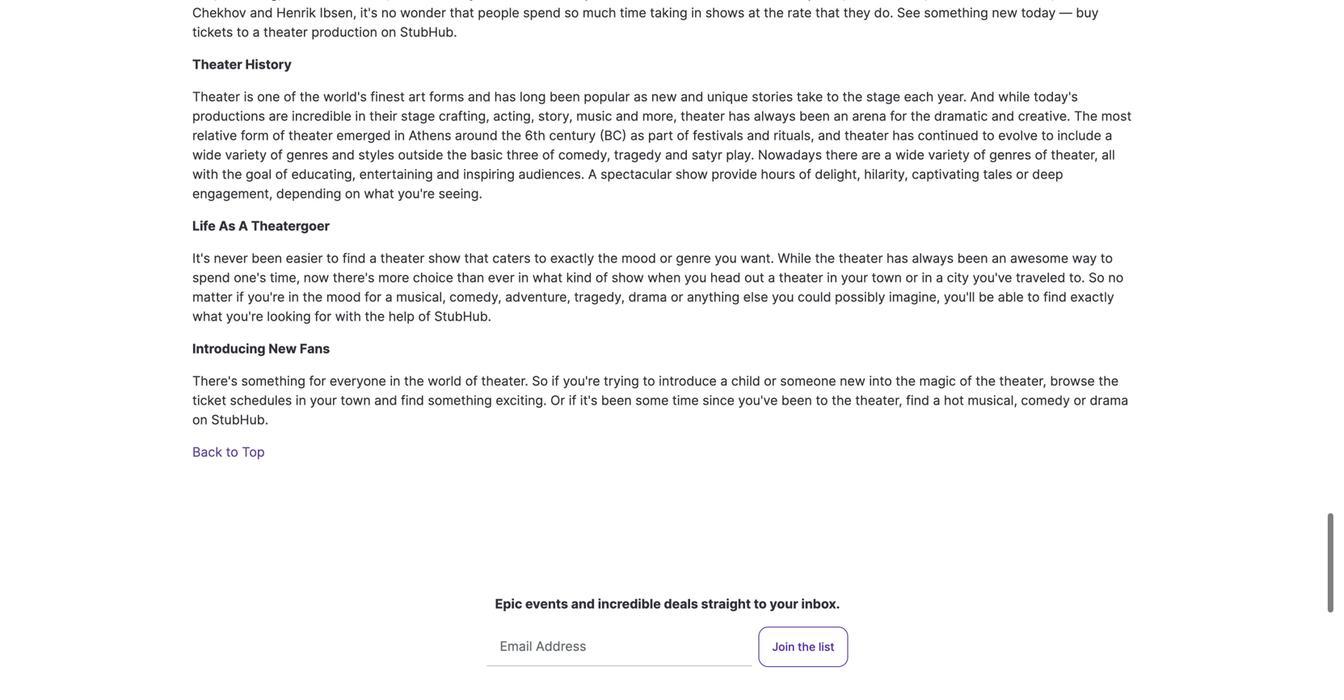 Task type: locate. For each thing, give the bounding box(es) containing it.
show
[[676, 167, 708, 182], [428, 251, 461, 266], [612, 270, 644, 286]]

you've inside there's something for everyone in the world of theater. so if you're trying to introduce a child or someone new into the magic of the theater, browse the ticket schedules in your town and find something exciting. or if it's been some time since you've been to the theater, find a hot musical, comedy or drama on stubhub.
[[739, 393, 778, 409]]

0 horizontal spatial you've
[[739, 393, 778, 409]]

world
[[428, 374, 462, 389]]

long
[[520, 89, 546, 105]]

1 vertical spatial stubhub.
[[211, 412, 269, 428]]

0 vertical spatial comedy,
[[559, 147, 611, 163]]

2 horizontal spatial your
[[842, 270, 869, 286]]

productions
[[192, 108, 265, 124]]

there's
[[333, 270, 375, 286]]

1 vertical spatial with
[[335, 309, 361, 325]]

1 vertical spatial an
[[992, 251, 1007, 266]]

always inside it's never been easier to find a theater show that caters to exactly the mood or genre you want. while the theater has always been an awesome way to spend one's time, now there's more choice than ever in what kind of show when you head out a theater in your town or in a city you've traveled to. so no matter if you're in the mood for a musical, comedy, adventure, tragedy, drama or anything else you could possibly imagine, you'll be able to find exactly what you're looking for with the help of stubhub.
[[912, 251, 954, 266]]

there's something for everyone in the world of theater. so if you're trying to introduce a child or someone new into the magic of the theater, browse the ticket schedules in your town and find something exciting. or if it's been some time since you've been to the theater, find a hot musical, comedy or drama on stubhub.
[[192, 374, 1129, 428]]

new inside there's something for everyone in the world of theater. so if you're trying to introduce a child or someone new into the magic of the theater, browse the ticket schedules in your town and find something exciting. or if it's been some time since you've been to the theater, find a hot musical, comedy or drama on stubhub.
[[840, 374, 866, 389]]

you're up it's
[[563, 374, 600, 389]]

ticket
[[192, 393, 226, 409]]

0 vertical spatial town
[[872, 270, 902, 286]]

1 horizontal spatial what
[[364, 186, 394, 202]]

1 horizontal spatial variety
[[929, 147, 970, 163]]

1 vertical spatial if
[[552, 374, 560, 389]]

and
[[971, 89, 995, 105]]

with
[[192, 167, 219, 182], [335, 309, 361, 325]]

for inside there's something for everyone in the world of theater. so if you're trying to introduce a child or someone new into the magic of the theater, browse the ticket schedules in your town and find something exciting. or if it's been some time since you've been to the theater, find a hot musical, comedy or drama on stubhub.
[[309, 374, 326, 389]]

0 horizontal spatial variety
[[225, 147, 267, 163]]

0 vertical spatial as
[[634, 89, 648, 105]]

of down nowadays
[[799, 167, 812, 182]]

1 horizontal spatial if
[[552, 374, 560, 389]]

genres up educating,
[[287, 147, 328, 163]]

what down matter
[[192, 309, 223, 325]]

0 vertical spatial new
[[652, 89, 677, 105]]

1 horizontal spatial drama
[[1090, 393, 1129, 409]]

you right else
[[772, 289, 795, 305]]

exactly down to.
[[1071, 289, 1115, 305]]

as up more,
[[634, 89, 648, 105]]

a up all
[[1106, 128, 1113, 144]]

deals
[[664, 597, 699, 613]]

1 variety from the left
[[225, 147, 267, 163]]

0 vertical spatial so
[[1089, 270, 1105, 286]]

stubhub. inside it's never been easier to find a theater show that caters to exactly the mood or genre you want. while the theater has always been an awesome way to spend one's time, now there's more choice than ever in what kind of show when you head out a theater in your town or in a city you've traveled to. so no matter if you're in the mood for a musical, comedy, adventure, tragedy, drama or anything else you could possibly imagine, you'll be able to find exactly what you're looking for with the help of stubhub.
[[435, 309, 492, 325]]

or inside theater is one of the world's finest art forms and has long been popular as new and unique stories take to the stage each year. and while today's productions are incredible in their stage crafting, acting, story, music and more, theater has always been an arena for the dramatic and creative. the most relative form of theater emerged in athens around the 6th century (bc) as part of festivals and rituals, and theater has continued to evolve to include a wide variety of genres and styles outside the basic three of comedy, tragedy and satyr play. nowadays there are a wide variety of genres of theater, all with the goal of educating, entertaining and inspiring audiences. a spectacular show provide hours of delight, hilarity, captivating tales or deep engagement, depending on what you're seeing.
[[1017, 167, 1029, 182]]

2 horizontal spatial theater,
[[1052, 147, 1099, 163]]

if
[[236, 289, 244, 305], [552, 374, 560, 389], [569, 393, 577, 409]]

join
[[773, 641, 795, 655]]

1 horizontal spatial an
[[992, 251, 1007, 266]]

a up there's
[[370, 251, 377, 266]]

or
[[551, 393, 565, 409]]

1 vertical spatial mood
[[326, 289, 361, 305]]

show inside theater is one of the world's finest art forms and has long been popular as new and unique stories take to the stage each year. and while today's productions are incredible in their stage crafting, acting, story, music and more, theater has always been an arena for the dramatic and creative. the most relative form of theater emerged in athens around the 6th century (bc) as part of festivals and rituals, and theater has continued to evolve to include a wide variety of genres and styles outside the basic three of comedy, tragedy and satyr play. nowadays there are a wide variety of genres of theater, all with the goal of educating, entertaining and inspiring audiences. a spectacular show provide hours of delight, hilarity, captivating tales or deep engagement, depending on what you're seeing.
[[676, 167, 708, 182]]

0 horizontal spatial show
[[428, 251, 461, 266]]

1 vertical spatial you've
[[739, 393, 778, 409]]

drama inside it's never been easier to find a theater show that caters to exactly the mood or genre you want. while the theater has always been an awesome way to spend one's time, now there's more choice than ever in what kind of show when you head out a theater in your town or in a city you've traveled to. so no matter if you're in the mood for a musical, comedy, adventure, tragedy, drama or anything else you could possibly imagine, you'll be able to find exactly what you're looking for with the help of stubhub.
[[629, 289, 667, 305]]

a
[[1106, 128, 1113, 144], [885, 147, 892, 163], [370, 251, 377, 266], [768, 270, 776, 286], [936, 270, 944, 286], [385, 289, 393, 305], [721, 374, 728, 389], [934, 393, 941, 409]]

it's never been easier to find a theater show that caters to exactly the mood or genre you want. while the theater has always been an awesome way to spend one's time, now there's more choice than ever in what kind of show when you head out a theater in your town or in a city you've traveled to. so no matter if you're in the mood for a musical, comedy, adventure, tragedy, drama or anything else you could possibly imagine, you'll be able to find exactly what you're looking for with the help of stubhub.
[[192, 251, 1124, 325]]

provide
[[712, 167, 758, 182]]

new
[[269, 341, 297, 357]]

and up crafting,
[[468, 89, 491, 105]]

2 wide from the left
[[896, 147, 925, 163]]

0 horizontal spatial with
[[192, 167, 219, 182]]

what up adventure,
[[533, 270, 563, 286]]

been down the take
[[800, 108, 830, 124]]

of right one
[[284, 89, 296, 105]]

while
[[999, 89, 1031, 105]]

your
[[842, 270, 869, 286], [310, 393, 337, 409], [770, 597, 799, 613]]

never
[[214, 251, 248, 266]]

Email Address email field
[[500, 638, 739, 657]]

goal
[[246, 167, 272, 182]]

mood up the when
[[622, 251, 657, 266]]

theater inside theater is one of the world's finest art forms and has long been popular as new and unique stories take to the stage each year. and while today's productions are incredible in their stage crafting, acting, story, music and more, theater has always been an arena for the dramatic and creative. the most relative form of theater emerged in athens around the 6th century (bc) as part of festivals and rituals, and theater has continued to evolve to include a wide variety of genres and styles outside the basic three of comedy, tragedy and satyr play. nowadays there are a wide variety of genres of theater, all with the goal of educating, entertaining and inspiring audiences. a spectacular show provide hours of delight, hilarity, captivating tales or deep engagement, depending on what you're seeing.
[[192, 89, 240, 105]]

0 horizontal spatial musical,
[[396, 289, 446, 305]]

of up tales
[[974, 147, 986, 163]]

while
[[778, 251, 812, 266]]

a right as
[[239, 218, 248, 234]]

1 horizontal spatial new
[[840, 374, 866, 389]]

to right 'caters'
[[535, 251, 547, 266]]

2 variety from the left
[[929, 147, 970, 163]]

are up the hilarity,
[[862, 147, 881, 163]]

0 vertical spatial stage
[[867, 89, 901, 105]]

musical, inside there's something for everyone in the world of theater. so if you're trying to introduce a child or someone new into the magic of the theater, browse the ticket schedules in your town and find something exciting. or if it's been some time since you've been to the theater, find a hot musical, comedy or drama on stubhub.
[[968, 393, 1018, 409]]

0 vertical spatial theater,
[[1052, 147, 1099, 163]]

musical, right hot
[[968, 393, 1018, 409]]

incredible
[[292, 108, 352, 124], [598, 597, 661, 613]]

genres
[[287, 147, 328, 163], [990, 147, 1032, 163]]

for down the each at right
[[891, 108, 907, 124]]

exactly up the kind
[[551, 251, 595, 266]]

1 horizontal spatial incredible
[[598, 597, 661, 613]]

if inside it's never been easier to find a theater show that caters to exactly the mood or genre you want. while the theater has always been an awesome way to spend one's time, now there's more choice than ever in what kind of show when you head out a theater in your town or in a city you've traveled to. so no matter if you're in the mood for a musical, comedy, adventure, tragedy, drama or anything else you could possibly imagine, you'll be able to find exactly what you're looking for with the help of stubhub.
[[236, 289, 244, 305]]

has
[[495, 89, 516, 105], [729, 108, 751, 124], [893, 128, 915, 144], [887, 251, 909, 266]]

1 horizontal spatial a
[[589, 167, 597, 182]]

2 theater from the top
[[192, 89, 240, 105]]

rituals,
[[774, 128, 815, 144]]

your left inbox.
[[770, 597, 799, 613]]

are
[[269, 108, 288, 124], [862, 147, 881, 163]]

schedules
[[230, 393, 292, 409]]

0 vertical spatial are
[[269, 108, 288, 124]]

comedy, inside it's never been easier to find a theater show that caters to exactly the mood or genre you want. while the theater has always been an awesome way to spend one's time, now there's more choice than ever in what kind of show when you head out a theater in your town or in a city you've traveled to. so no matter if you're in the mood for a musical, comedy, adventure, tragedy, drama or anything else you could possibly imagine, you'll be able to find exactly what you're looking for with the help of stubhub.
[[450, 289, 502, 305]]

for down fans
[[309, 374, 326, 389]]

0 vertical spatial your
[[842, 270, 869, 286]]

and right events
[[571, 597, 595, 613]]

town
[[872, 270, 902, 286], [341, 393, 371, 409]]

choice
[[413, 270, 454, 286]]

out
[[745, 270, 765, 286]]

1 horizontal spatial comedy,
[[559, 147, 611, 163]]

1 horizontal spatial so
[[1089, 270, 1105, 286]]

relative
[[192, 128, 237, 144]]

trying
[[604, 374, 640, 389]]

epic events and incredible deals straight to your inbox.
[[495, 597, 840, 613]]

city
[[947, 270, 970, 286]]

0 horizontal spatial an
[[834, 108, 849, 124]]

comedy, down century
[[559, 147, 611, 163]]

help
[[389, 309, 415, 325]]

what down entertaining
[[364, 186, 394, 202]]

2 vertical spatial theater,
[[856, 393, 903, 409]]

1 vertical spatial as
[[631, 128, 645, 144]]

to right the take
[[827, 89, 839, 105]]

show up 'choice'
[[428, 251, 461, 266]]

1 horizontal spatial your
[[770, 597, 799, 613]]

1 horizontal spatial mood
[[622, 251, 657, 266]]

0 vertical spatial if
[[236, 289, 244, 305]]

town inside there's something for everyone in the world of theater. so if you're trying to introduce a child or someone new into the magic of the theater, browse the ticket schedules in your town and find something exciting. or if it's been some time since you've been to the theater, find a hot musical, comedy or drama on stubhub.
[[341, 393, 371, 409]]

has up acting,
[[495, 89, 516, 105]]

2 horizontal spatial you
[[772, 289, 795, 305]]

finest
[[371, 89, 405, 105]]

on inside theater is one of the world's finest art forms and has long been popular as new and unique stories take to the stage each year. and while today's productions are incredible in their stage crafting, acting, story, music and more, theater has always been an arena for the dramatic and creative. the most relative form of theater emerged in athens around the 6th century (bc) as part of festivals and rituals, and theater has continued to evolve to include a wide variety of genres and styles outside the basic three of comedy, tragedy and satyr play. nowadays there are a wide variety of genres of theater, all with the goal of educating, entertaining and inspiring audiences. a spectacular show provide hours of delight, hilarity, captivating tales or deep engagement, depending on what you're seeing.
[[345, 186, 361, 202]]

1 horizontal spatial stage
[[867, 89, 901, 105]]

wide down relative
[[192, 147, 222, 163]]

1 vertical spatial town
[[341, 393, 371, 409]]

crafting,
[[439, 108, 490, 124]]

2 horizontal spatial show
[[676, 167, 708, 182]]

else
[[744, 289, 769, 305]]

a inside theater is one of the world's finest art forms and has long been popular as new and unique stories take to the stage each year. and while today's productions are incredible in their stage crafting, acting, story, music and more, theater has always been an arena for the dramatic and creative. the most relative form of theater emerged in athens around the 6th century (bc) as part of festivals and rituals, and theater has continued to evolve to include a wide variety of genres and styles outside the basic three of comedy, tragedy and satyr play. nowadays there are a wide variety of genres of theater, all with the goal of educating, entertaining and inspiring audiences. a spectacular show provide hours of delight, hilarity, captivating tales or deep engagement, depending on what you're seeing.
[[589, 167, 597, 182]]

of right form
[[273, 128, 285, 144]]

life as a theatergoer
[[192, 218, 330, 234]]

stubhub. down schedules
[[211, 412, 269, 428]]

something down world
[[428, 393, 492, 409]]

of right world
[[466, 374, 478, 389]]

0 vertical spatial always
[[754, 108, 796, 124]]

what
[[364, 186, 394, 202], [533, 270, 563, 286], [192, 309, 223, 325]]

with inside theater is one of the world's finest art forms and has long been popular as new and unique stories take to the stage each year. and while today's productions are incredible in their stage crafting, acting, story, music and more, theater has always been an arena for the dramatic and creative. the most relative form of theater emerged in athens around the 6th century (bc) as part of festivals and rituals, and theater has continued to evolve to include a wide variety of genres and styles outside the basic three of comedy, tragedy and satyr play. nowadays there are a wide variety of genres of theater, all with the goal of educating, entertaining and inspiring audiences. a spectacular show provide hours of delight, hilarity, captivating tales or deep engagement, depending on what you're seeing.
[[192, 167, 219, 182]]

0 horizontal spatial genres
[[287, 147, 328, 163]]

you're down entertaining
[[398, 186, 435, 202]]

1 vertical spatial theater,
[[1000, 374, 1047, 389]]

the right the into
[[896, 374, 916, 389]]

0 horizontal spatial drama
[[629, 289, 667, 305]]

include
[[1058, 128, 1102, 144]]

1 vertical spatial musical,
[[968, 393, 1018, 409]]

the up 'engagement,'
[[222, 167, 242, 182]]

could
[[798, 289, 832, 305]]

or
[[1017, 167, 1029, 182], [660, 251, 673, 266], [906, 270, 919, 286], [671, 289, 684, 305], [764, 374, 777, 389], [1074, 393, 1087, 409]]

variety down "continued"
[[929, 147, 970, 163]]

introduce
[[659, 374, 717, 389]]

as up tragedy
[[631, 128, 645, 144]]

if right or
[[569, 393, 577, 409]]

if down one's
[[236, 289, 244, 305]]

variety
[[225, 147, 267, 163], [929, 147, 970, 163]]

0 vertical spatial what
[[364, 186, 394, 202]]

has inside it's never been easier to find a theater show that caters to exactly the mood or genre you want. while the theater has always been an awesome way to spend one's time, now there's more choice than ever in what kind of show when you head out a theater in your town or in a city you've traveled to. so no matter if you're in the mood for a musical, comedy, adventure, tragedy, drama or anything else you could possibly imagine, you'll be able to find exactly what you're looking for with the help of stubhub.
[[887, 251, 909, 266]]

0 horizontal spatial comedy,
[[450, 289, 502, 305]]

1 vertical spatial theater
[[192, 89, 240, 105]]

continued
[[918, 128, 979, 144]]

1 vertical spatial on
[[192, 412, 208, 428]]

to down creative.
[[1042, 128, 1054, 144]]

three
[[507, 147, 539, 163]]

theater up educating,
[[289, 128, 333, 144]]

exactly
[[551, 251, 595, 266], [1071, 289, 1115, 305]]

way
[[1073, 251, 1098, 266]]

been
[[550, 89, 581, 105], [800, 108, 830, 124], [252, 251, 282, 266], [958, 251, 989, 266], [601, 393, 632, 409], [782, 393, 813, 409]]

0 horizontal spatial always
[[754, 108, 796, 124]]

1 vertical spatial so
[[532, 374, 548, 389]]

1 horizontal spatial town
[[872, 270, 902, 286]]

1 vertical spatial your
[[310, 393, 337, 409]]

0 horizontal spatial new
[[652, 89, 677, 105]]

you've
[[973, 270, 1013, 286], [739, 393, 778, 409]]

0 horizontal spatial stubhub.
[[211, 412, 269, 428]]

and up (bc)
[[616, 108, 639, 124]]

music
[[577, 108, 612, 124]]

so
[[1089, 270, 1105, 286], [532, 374, 548, 389]]

tales
[[984, 167, 1013, 182]]

1 horizontal spatial on
[[345, 186, 361, 202]]

so up exciting.
[[532, 374, 548, 389]]

delight,
[[815, 167, 861, 182]]

story,
[[538, 108, 573, 124]]

and down part
[[665, 147, 688, 163]]

0 horizontal spatial town
[[341, 393, 371, 409]]

to right the straight
[[754, 597, 767, 613]]

0 vertical spatial musical,
[[396, 289, 446, 305]]

with down there's
[[335, 309, 361, 325]]

1 vertical spatial drama
[[1090, 393, 1129, 409]]

on inside there's something for everyone in the world of theater. so if you're trying to introduce a child or someone new into the magic of the theater, browse the ticket schedules in your town and find something exciting. or if it's been some time since you've been to the theater, find a hot musical, comedy or drama on stubhub.
[[192, 412, 208, 428]]

0 horizontal spatial are
[[269, 108, 288, 124]]

1 vertical spatial new
[[840, 374, 866, 389]]

0 horizontal spatial stage
[[401, 108, 435, 124]]

0 vertical spatial a
[[589, 167, 597, 182]]

2 vertical spatial show
[[612, 270, 644, 286]]

of right part
[[677, 128, 690, 144]]

0 vertical spatial show
[[676, 167, 708, 182]]

are down one
[[269, 108, 288, 124]]

on down ticket
[[192, 412, 208, 428]]

0 vertical spatial an
[[834, 108, 849, 124]]

you down genre
[[685, 270, 707, 286]]

the up tragedy,
[[598, 251, 618, 266]]

1 horizontal spatial musical,
[[968, 393, 1018, 409]]

in
[[355, 108, 366, 124], [395, 128, 405, 144], [518, 270, 529, 286], [827, 270, 838, 286], [922, 270, 933, 286], [289, 289, 299, 305], [390, 374, 401, 389], [296, 393, 306, 409]]

new
[[652, 89, 677, 105], [840, 374, 866, 389]]

incredible inside theater is one of the world's finest art forms and has long been popular as new and unique stories take to the stage each year. and while today's productions are incredible in their stage crafting, acting, story, music and more, theater has always been an arena for the dramatic and creative. the most relative form of theater emerged in athens around the 6th century (bc) as part of festivals and rituals, and theater has continued to evolve to include a wide variety of genres and styles outside the basic three of comedy, tragedy and satyr play. nowadays there are a wide variety of genres of theater, all with the goal of educating, entertaining and inspiring audiences. a spectacular show provide hours of delight, hilarity, captivating tales or deep engagement, depending on what you're seeing.
[[292, 108, 352, 124]]

anything
[[687, 289, 740, 305]]

0 horizontal spatial if
[[236, 289, 244, 305]]

0 vertical spatial you've
[[973, 270, 1013, 286]]

theater, up the comedy
[[1000, 374, 1047, 389]]

history
[[245, 57, 292, 72]]

of
[[284, 89, 296, 105], [273, 128, 285, 144], [677, 128, 690, 144], [270, 147, 283, 163], [543, 147, 555, 163], [974, 147, 986, 163], [1036, 147, 1048, 163], [275, 167, 288, 182], [799, 167, 812, 182], [596, 270, 608, 286], [418, 309, 431, 325], [466, 374, 478, 389], [960, 374, 973, 389]]

0 vertical spatial something
[[241, 374, 306, 389]]

1 vertical spatial always
[[912, 251, 954, 266]]

to left top
[[226, 445, 238, 461]]

1 horizontal spatial with
[[335, 309, 361, 325]]

your down everyone
[[310, 393, 337, 409]]

1 vertical spatial comedy,
[[450, 289, 502, 305]]

the left help
[[365, 309, 385, 325]]

engagement,
[[192, 186, 273, 202]]

2 horizontal spatial if
[[569, 393, 577, 409]]

someone
[[781, 374, 837, 389]]

an left awesome
[[992, 251, 1007, 266]]

2 horizontal spatial what
[[533, 270, 563, 286]]

an inside it's never been easier to find a theater show that caters to exactly the mood or genre you want. while the theater has always been an awesome way to spend one's time, now there's more choice than ever in what kind of show when you head out a theater in your town or in a city you've traveled to. so no matter if you're in the mood for a musical, comedy, adventure, tragedy, drama or anything else you could possibly imagine, you'll be able to find exactly what you're looking for with the help of stubhub.
[[992, 251, 1007, 266]]

theater for theater history
[[192, 57, 242, 72]]

theater up more
[[381, 251, 425, 266]]

1 horizontal spatial show
[[612, 270, 644, 286]]

1 vertical spatial stage
[[401, 108, 435, 124]]

1 horizontal spatial genres
[[990, 147, 1032, 163]]

and down everyone
[[375, 393, 397, 409]]

1 horizontal spatial are
[[862, 147, 881, 163]]

a left city
[[936, 270, 944, 286]]

unique
[[707, 89, 749, 105]]

0 horizontal spatial wide
[[192, 147, 222, 163]]

1 vertical spatial a
[[239, 218, 248, 234]]

mood
[[622, 251, 657, 266], [326, 289, 361, 305]]

comedy,
[[559, 147, 611, 163], [450, 289, 502, 305]]

to left evolve
[[983, 128, 995, 144]]

new inside theater is one of the world's finest art forms and has long been popular as new and unique stories take to the stage each year. and while today's productions are incredible in their stage crafting, acting, story, music and more, theater has always been an arena for the dramatic and creative. the most relative form of theater emerged in athens around the 6th century (bc) as part of festivals and rituals, and theater has continued to evolve to include a wide variety of genres and styles outside the basic three of comedy, tragedy and satyr play. nowadays there are a wide variety of genres of theater, all with the goal of educating, entertaining and inspiring audiences. a spectacular show provide hours of delight, hilarity, captivating tales or deep engagement, depending on what you're seeing.
[[652, 89, 677, 105]]

tragedy,
[[575, 289, 625, 305]]

1 theater from the top
[[192, 57, 242, 72]]

1 horizontal spatial you
[[715, 251, 737, 266]]

1 vertical spatial something
[[428, 393, 492, 409]]

for inside theater is one of the world's finest art forms and has long been popular as new and unique stories take to the stage each year. and while today's productions are incredible in their stage crafting, acting, story, music and more, theater has always been an arena for the dramatic and creative. the most relative form of theater emerged in athens around the 6th century (bc) as part of festivals and rituals, and theater has continued to evolve to include a wide variety of genres and styles outside the basic three of comedy, tragedy and satyr play. nowadays there are a wide variety of genres of theater, all with the goal of educating, entertaining and inspiring audiences. a spectacular show provide hours of delight, hilarity, captivating tales or deep engagement, depending on what you're seeing.
[[891, 108, 907, 124]]

1 horizontal spatial wide
[[896, 147, 925, 163]]

want.
[[741, 251, 775, 266]]

2 genres from the left
[[990, 147, 1032, 163]]

0 vertical spatial stubhub.
[[435, 309, 492, 325]]

and left unique
[[681, 89, 704, 105]]

wide up the hilarity,
[[896, 147, 925, 163]]

has up imagine,
[[887, 251, 909, 266]]

show up tragedy,
[[612, 270, 644, 286]]

incredible down world's
[[292, 108, 352, 124]]

part
[[648, 128, 674, 144]]

the right browse
[[1099, 374, 1119, 389]]

0 vertical spatial incredible
[[292, 108, 352, 124]]

on
[[345, 186, 361, 202], [192, 412, 208, 428]]

been up one's
[[252, 251, 282, 266]]

or down the when
[[671, 289, 684, 305]]



Task type: vqa. For each thing, say whether or not it's contained in the screenshot.
Piff
no



Task type: describe. For each thing, give the bounding box(es) containing it.
time
[[673, 393, 699, 409]]

looking
[[267, 309, 311, 325]]

able
[[998, 289, 1024, 305]]

in up emerged
[[355, 108, 366, 124]]

a up the hilarity,
[[885, 147, 892, 163]]

you're inside theater is one of the world's finest art forms and has long been popular as new and unique stories take to the stage each year. and while today's productions are incredible in their stage crafting, acting, story, music and more, theater has always been an arena for the dramatic and creative. the most relative form of theater emerged in athens around the 6th century (bc) as part of festivals and rituals, and theater has continued to evolve to include a wide variety of genres and styles outside the basic three of comedy, tragedy and satyr play. nowadays there are a wide variety of genres of theater, all with the goal of educating, entertaining and inspiring audiences. a spectacular show provide hours of delight, hilarity, captivating tales or deep engagement, depending on what you're seeing.
[[398, 186, 435, 202]]

theater up possibly at top
[[839, 251, 883, 266]]

styles
[[359, 147, 395, 163]]

their
[[370, 108, 398, 124]]

hours
[[761, 167, 796, 182]]

to down the traveled
[[1028, 289, 1040, 305]]

0 horizontal spatial mood
[[326, 289, 361, 305]]

play.
[[726, 147, 755, 163]]

creative.
[[1019, 108, 1071, 124]]

1 horizontal spatial theater,
[[1000, 374, 1047, 389]]

audiences.
[[519, 167, 585, 182]]

to down someone
[[816, 393, 829, 409]]

spectacular
[[601, 167, 672, 182]]

a down more
[[385, 289, 393, 305]]

entertaining
[[360, 167, 433, 182]]

and up educating,
[[332, 147, 355, 163]]

introducing new fans
[[192, 341, 330, 357]]

theater down while
[[779, 270, 824, 286]]

into
[[870, 374, 893, 389]]

be
[[979, 289, 995, 305]]

back to top
[[192, 445, 265, 461]]

events
[[526, 597, 568, 613]]

easier
[[286, 251, 323, 266]]

caters
[[493, 251, 531, 266]]

it's
[[192, 251, 210, 266]]

of right "goal"
[[275, 167, 288, 182]]

introducing
[[192, 341, 266, 357]]

an inside theater is one of the world's finest art forms and has long been popular as new and unique stories take to the stage each year. and while today's productions are incredible in their stage crafting, acting, story, music and more, theater has always been an arena for the dramatic and creative. the most relative form of theater emerged in athens around the 6th century (bc) as part of festivals and rituals, and theater has continued to evolve to include a wide variety of genres and styles outside the basic three of comedy, tragedy and satyr play. nowadays there are a wide variety of genres of theater, all with the goal of educating, entertaining and inspiring audiences. a spectacular show provide hours of delight, hilarity, captivating tales or deep engagement, depending on what you're seeing.
[[834, 108, 849, 124]]

been down trying
[[601, 393, 632, 409]]

around
[[455, 128, 498, 144]]

imagine,
[[889, 289, 941, 305]]

and down while
[[992, 108, 1015, 124]]

in right schedules
[[296, 393, 306, 409]]

1 vertical spatial show
[[428, 251, 461, 266]]

or up the when
[[660, 251, 673, 266]]

there
[[826, 147, 858, 163]]

theater, inside theater is one of the world's finest art forms and has long been popular as new and unique stories take to the stage each year. and while today's productions are incredible in their stage crafting, acting, story, music and more, theater has always been an arena for the dramatic and creative. the most relative form of theater emerged in athens around the 6th century (bc) as part of festivals and rituals, and theater has continued to evolve to include a wide variety of genres and styles outside the basic three of comedy, tragedy and satyr play. nowadays there are a wide variety of genres of theater, all with the goal of educating, entertaining and inspiring audiences. a spectacular show provide hours of delight, hilarity, captivating tales or deep engagement, depending on what you're seeing.
[[1052, 147, 1099, 163]]

head
[[711, 270, 741, 286]]

has down unique
[[729, 108, 751, 124]]

year.
[[938, 89, 967, 105]]

0 horizontal spatial something
[[241, 374, 306, 389]]

acting,
[[493, 108, 535, 124]]

there's
[[192, 374, 238, 389]]

of up "goal"
[[270, 147, 283, 163]]

arena
[[853, 108, 887, 124]]

comedy
[[1022, 393, 1071, 409]]

or right child
[[764, 374, 777, 389]]

of up hot
[[960, 374, 973, 389]]

spend
[[192, 270, 230, 286]]

always inside theater is one of the world's finest art forms and has long been popular as new and unique stories take to the stage each year. and while today's productions are incredible in their stage crafting, acting, story, music and more, theater has always been an arena for the dramatic and creative. the most relative form of theater emerged in athens around the 6th century (bc) as part of festivals and rituals, and theater has continued to evolve to include a wide variety of genres and styles outside the basic three of comedy, tragedy and satyr play. nowadays there are a wide variety of genres of theater, all with the goal of educating, entertaining and inspiring audiences. a spectacular show provide hours of delight, hilarity, captivating tales or deep engagement, depending on what you're seeing.
[[754, 108, 796, 124]]

you're inside there's something for everyone in the world of theater. so if you're trying to introduce a child or someone new into the magic of the theater, browse the ticket schedules in your town and find something exciting. or if it's been some time since you've been to the theater, find a hot musical, comedy or drama on stubhub.
[[563, 374, 600, 389]]

1 horizontal spatial exactly
[[1071, 289, 1115, 305]]

been up city
[[958, 251, 989, 266]]

theater is one of the world's finest art forms and has long been popular as new and unique stories take to the stage each year. and while today's productions are incredible in their stage crafting, acting, story, music and more, theater has always been an arena for the dramatic and creative. the most relative form of theater emerged in athens around the 6th century (bc) as part of festivals and rituals, and theater has continued to evolve to include a wide variety of genres and styles outside the basic three of comedy, tragedy and satyr play. nowadays there are a wide variety of genres of theater, all with the goal of educating, entertaining and inspiring audiences. a spectacular show provide hours of delight, hilarity, captivating tales or deep engagement, depending on what you're seeing.
[[192, 89, 1132, 202]]

of up deep at the right of the page
[[1036, 147, 1048, 163]]

child
[[732, 374, 761, 389]]

a left hot
[[934, 393, 941, 409]]

in right ever
[[518, 270, 529, 286]]

you're down one's
[[248, 289, 285, 305]]

you're up the introducing
[[226, 309, 263, 325]]

you've inside it's never been easier to find a theater show that caters to exactly the mood or genre you want. while the theater has always been an awesome way to spend one's time, now there's more choice than ever in what kind of show when you head out a theater in your town or in a city you've traveled to. so no matter if you're in the mood for a musical, comedy, adventure, tragedy, drama or anything else you could possibly imagine, you'll be able to find exactly what you're looking for with the help of stubhub.
[[973, 270, 1013, 286]]

the down now
[[303, 289, 323, 305]]

most
[[1102, 108, 1132, 124]]

the right while
[[815, 251, 836, 266]]

in up could
[[827, 270, 838, 286]]

the down the around
[[447, 147, 467, 163]]

the right magic
[[976, 374, 996, 389]]

one
[[257, 89, 280, 105]]

stories
[[752, 89, 793, 105]]

the left world's
[[300, 89, 320, 105]]

and up there
[[818, 128, 841, 144]]

to up no
[[1101, 251, 1114, 266]]

it's
[[580, 393, 598, 409]]

and up the 'play.' on the right top
[[747, 128, 770, 144]]

with inside it's never been easier to find a theater show that caters to exactly the mood or genre you want. while the theater has always been an awesome way to spend one's time, now there's more choice than ever in what kind of show when you head out a theater in your town or in a city you've traveled to. so no matter if you're in the mood for a musical, comedy, adventure, tragedy, drama or anything else you could possibly imagine, you'll be able to find exactly what you're looking for with the help of stubhub.
[[335, 309, 361, 325]]

athens
[[409, 128, 452, 144]]

to inside button
[[226, 445, 238, 461]]

you'll
[[944, 289, 976, 305]]

the down acting,
[[502, 128, 522, 144]]

of up audiences.
[[543, 147, 555, 163]]

deep
[[1033, 167, 1064, 182]]

today's
[[1034, 89, 1079, 105]]

1 wide from the left
[[192, 147, 222, 163]]

inbox.
[[802, 597, 840, 613]]

for up fans
[[315, 309, 332, 325]]

been down someone
[[782, 393, 813, 409]]

so inside there's something for everyone in the world of theater. so if you're trying to introduce a child or someone new into the magic of the theater, browse the ticket schedules in your town and find something exciting. or if it's been some time since you've been to the theater, find a hot musical, comedy or drama on stubhub.
[[532, 374, 548, 389]]

genre
[[676, 251, 711, 266]]

basic
[[471, 147, 503, 163]]

theater for theater is one of the world's finest art forms and has long been popular as new and unique stories take to the stage each year. and while today's productions are incredible in their stage crafting, acting, story, music and more, theater has always been an arena for the dramatic and creative. the most relative form of theater emerged in athens around the 6th century (bc) as part of festivals and rituals, and theater has continued to evolve to include a wide variety of genres and styles outside the basic three of comedy, tragedy and satyr play. nowadays there are a wide variety of genres of theater, all with the goal of educating, entertaining and inspiring audiences. a spectacular show provide hours of delight, hilarity, captivating tales or deep engagement, depending on what you're seeing.
[[192, 89, 240, 105]]

0 vertical spatial mood
[[622, 251, 657, 266]]

life
[[192, 218, 216, 234]]

your inside there's something for everyone in the world of theater. so if you're trying to introduce a child or someone new into the magic of the theater, browse the ticket schedules in your town and find something exciting. or if it's been some time since you've been to the theater, find a hot musical, comedy or drama on stubhub.
[[310, 393, 337, 409]]

0 vertical spatial exactly
[[551, 251, 595, 266]]

0 horizontal spatial a
[[239, 218, 248, 234]]

what inside theater is one of the world's finest art forms and has long been popular as new and unique stories take to the stage each year. and while today's productions are incredible in their stage crafting, acting, story, music and more, theater has always been an arena for the dramatic and creative. the most relative form of theater emerged in athens around the 6th century (bc) as part of festivals and rituals, and theater has continued to evolve to include a wide variety of genres and styles outside the basic three of comedy, tragedy and satyr play. nowadays there are a wide variety of genres of theater, all with the goal of educating, entertaining and inspiring audiences. a spectacular show provide hours of delight, hilarity, captivating tales or deep engagement, depending on what you're seeing.
[[364, 186, 394, 202]]

is
[[244, 89, 254, 105]]

drama inside there's something for everyone in the world of theater. so if you're trying to introduce a child or someone new into the magic of the theater, browse the ticket schedules in your town and find something exciting. or if it's been some time since you've been to the theater, find a hot musical, comedy or drama on stubhub.
[[1090, 393, 1129, 409]]

inspiring
[[463, 167, 515, 182]]

2 vertical spatial you
[[772, 289, 795, 305]]

that
[[465, 251, 489, 266]]

kind
[[567, 270, 592, 286]]

a right out
[[768, 270, 776, 286]]

awesome
[[1011, 251, 1069, 266]]

of right help
[[418, 309, 431, 325]]

for down there's
[[365, 289, 382, 305]]

(bc)
[[600, 128, 627, 144]]

comedy, inside theater is one of the world's finest art forms and has long been popular as new and unique stories take to the stage each year. and while today's productions are incredible in their stage crafting, acting, story, music and more, theater has always been an arena for the dramatic and creative. the most relative form of theater emerged in athens around the 6th century (bc) as part of festivals and rituals, and theater has continued to evolve to include a wide variety of genres and styles outside the basic three of comedy, tragedy and satyr play. nowadays there are a wide variety of genres of theater, all with the goal of educating, entertaining and inspiring audiences. a spectacular show provide hours of delight, hilarity, captivating tales or deep engagement, depending on what you're seeing.
[[559, 147, 611, 163]]

or up imagine,
[[906, 270, 919, 286]]

your inside it's never been easier to find a theater show that caters to exactly the mood or genre you want. while the theater has always been an awesome way to spend one's time, now there's more choice than ever in what kind of show when you head out a theater in your town or in a city you've traveled to. so no matter if you're in the mood for a musical, comedy, adventure, tragedy, drama or anything else you could possibly imagine, you'll be able to find exactly what you're looking for with the help of stubhub.
[[842, 270, 869, 286]]

nowadays
[[758, 147, 822, 163]]

more
[[378, 270, 410, 286]]

list
[[819, 641, 835, 655]]

now
[[304, 270, 329, 286]]

0 horizontal spatial what
[[192, 309, 223, 325]]

the inside join the list button
[[798, 641, 816, 655]]

the left world
[[404, 374, 424, 389]]

stubhub. inside there's something for everyone in the world of theater. so if you're trying to introduce a child or someone new into the magic of the theater, browse the ticket schedules in your town and find something exciting. or if it's been some time since you've been to the theater, find a hot musical, comedy or drama on stubhub.
[[211, 412, 269, 428]]

a up since
[[721, 374, 728, 389]]

in right everyone
[[390, 374, 401, 389]]

each
[[905, 89, 934, 105]]

town inside it's never been easier to find a theater show that caters to exactly the mood or genre you want. while the theater has always been an awesome way to spend one's time, now there's more choice than ever in what kind of show when you head out a theater in your town or in a city you've traveled to. so no matter if you're in the mood for a musical, comedy, adventure, tragedy, drama or anything else you could possibly imagine, you'll be able to find exactly what you're looking for with the help of stubhub.
[[872, 270, 902, 286]]

captivating
[[912, 167, 980, 182]]

the down someone
[[832, 393, 852, 409]]

musical, inside it's never been easier to find a theater show that caters to exactly the mood or genre you want. while the theater has always been an awesome way to spend one's time, now there's more choice than ever in what kind of show when you head out a theater in your town or in a city you've traveled to. so no matter if you're in the mood for a musical, comedy, adventure, tragedy, drama or anything else you could possibly imagine, you'll be able to find exactly what you're looking for with the help of stubhub.
[[396, 289, 446, 305]]

the down the each at right
[[911, 108, 931, 124]]

or down browse
[[1074, 393, 1087, 409]]

since
[[703, 393, 735, 409]]

take
[[797, 89, 823, 105]]

festivals
[[693, 128, 744, 144]]

fans
[[300, 341, 330, 357]]

emerged
[[337, 128, 391, 144]]

6th
[[525, 128, 546, 144]]

forms
[[430, 89, 464, 105]]

browse
[[1051, 374, 1096, 389]]

0 horizontal spatial theater,
[[856, 393, 903, 409]]

hot
[[944, 393, 965, 409]]

of up tragedy,
[[596, 270, 608, 286]]

adventure,
[[506, 289, 571, 305]]

in up the looking
[[289, 289, 299, 305]]

theater up 'festivals'
[[681, 108, 725, 124]]

when
[[648, 270, 681, 286]]

to up now
[[327, 251, 339, 266]]

the up arena
[[843, 89, 863, 105]]

so inside it's never been easier to find a theater show that caters to exactly the mood or genre you want. while the theater has always been an awesome way to spend one's time, now there's more choice than ever in what kind of show when you head out a theater in your town or in a city you've traveled to. so no matter if you're in the mood for a musical, comedy, adventure, tragedy, drama or anything else you could possibly imagine, you'll be able to find exactly what you're looking for with the help of stubhub.
[[1089, 270, 1105, 286]]

to up some
[[643, 374, 656, 389]]

in up imagine,
[[922, 270, 933, 286]]

has down the each at right
[[893, 128, 915, 144]]

educating,
[[291, 167, 356, 182]]

straight
[[702, 597, 751, 613]]

popular
[[584, 89, 630, 105]]

1 vertical spatial incredible
[[598, 597, 661, 613]]

theatergoer
[[251, 218, 330, 234]]

1 vertical spatial what
[[533, 270, 563, 286]]

dramatic
[[935, 108, 988, 124]]

one's
[[234, 270, 266, 286]]

0 vertical spatial you
[[715, 251, 737, 266]]

and up seeing.
[[437, 167, 460, 182]]

theater down arena
[[845, 128, 889, 144]]

and inside there's something for everyone in the world of theater. so if you're trying to introduce a child or someone new into the magic of the theater, browse the ticket schedules in your town and find something exciting. or if it's been some time since you've been to the theater, find a hot musical, comedy or drama on stubhub.
[[375, 393, 397, 409]]

all
[[1102, 147, 1116, 163]]

tragedy
[[614, 147, 662, 163]]

been up story,
[[550, 89, 581, 105]]

form
[[241, 128, 269, 144]]

2 vertical spatial if
[[569, 393, 577, 409]]

1 genres from the left
[[287, 147, 328, 163]]

ever
[[488, 270, 515, 286]]

1 vertical spatial you
[[685, 270, 707, 286]]

possibly
[[835, 289, 886, 305]]

in down their
[[395, 128, 405, 144]]

back to top button
[[192, 443, 265, 463]]

exciting.
[[496, 393, 547, 409]]

1 horizontal spatial something
[[428, 393, 492, 409]]

satyr
[[692, 147, 723, 163]]



